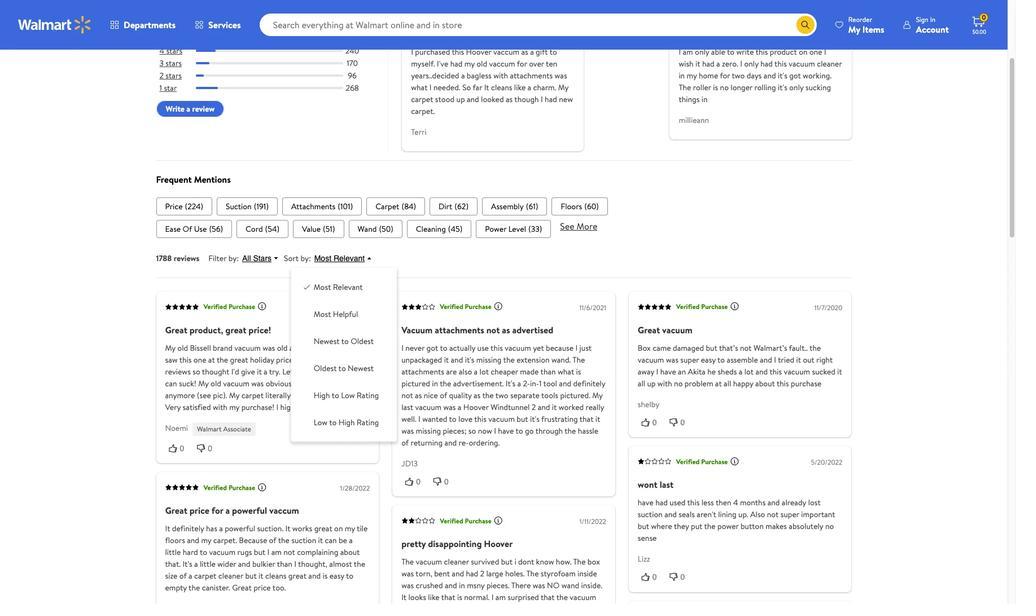 Task type: locate. For each thing, give the bounding box(es) containing it.
lizz
[[638, 554, 650, 566]]

most relevant inside "dropdown button"
[[314, 254, 365, 263]]

a inside "my old bissell brand vacuum was old and had lost suction. i saw this one at the great holiday price of $48 and read reviews so thought i'd give it a try. let me tell you this thing can suck! my old vacuum was obviously not picking up much anymore (see pic). my carpet literally changed colors lol! very satisfied with my purchase! i highly recommend!"
[[264, 366, 268, 378]]

suck!
[[179, 378, 197, 390]]

cheaper
[[491, 366, 519, 378]]

inside
[[578, 569, 598, 580]]

isnt
[[402, 605, 414, 605]]

for inside need my money back i am only able to write this product on one i wish it had a zero. i only had this vacuum cleaner in my home for two days and it's got working. the roller is no longer rolling it's only sucking things in
[[720, 70, 731, 81]]

so left now
[[469, 426, 476, 437]]

2 vertical spatial price
[[254, 583, 271, 594]]

definitely inside "i never got to actually use this vacuum yet because i just unpackaged it and it's missing the extension wand. the attachments are also a lot cheaper made than what is pictured in the advertisement. it's a 2-in-1 tool and definitely not as nice of quality as the two separate tools pictured. my last vacuum was a hoover windtunnel 2 and it worked really well. i wanted to love this vacuum but it's frustrating that it was missing pieces; so now i have to go through the hassle of returning and re-ordering."
[[574, 378, 606, 390]]

and down pieces;
[[445, 438, 457, 449]]

a inside box came damaged but that's not walmart's fault.. the vacuum was super easy to assemble and i tried it out right away i have an akita he sheds a lot and this vacuum sucked it all up with no problem at all happy about this purchase
[[739, 366, 743, 378]]

know
[[536, 557, 554, 568]]

2 horizontal spatial no
[[826, 521, 834, 533]]

power
[[718, 521, 739, 533]]

1 horizontal spatial with
[[494, 70, 508, 81]]

two up the "longer"
[[732, 70, 745, 81]]

2 lot from the left
[[745, 366, 754, 378]]

it inside the vacuum cleaner survived but i dont know how. the box was torn, bent and had 2 large holes. the styrofoam inside was crushed and in msny pieces.  there was no wand inside. it looks like that is normal.  i am surprised that the vacuum isnt broken.  its totally plastic and fedex practic
[[402, 593, 407, 604]]

it's
[[778, 70, 788, 81], [778, 82, 788, 93], [465, 355, 475, 366], [530, 414, 540, 425]]

no down "an"
[[675, 378, 683, 390]]

0 vertical spatial what
[[411, 82, 428, 93]]

styrofoam
[[541, 569, 576, 580]]

has
[[206, 524, 217, 535]]

1 vertical spatial with
[[658, 378, 673, 390]]

1 horizontal spatial verified purchase information image
[[731, 457, 740, 466]]

1 vertical spatial suction.
[[257, 524, 284, 535]]

0 vertical spatial 1
[[160, 83, 162, 94]]

1 vertical spatial 4
[[734, 498, 739, 509]]

1 vertical spatial like
[[428, 593, 440, 604]]

4 progress bar from the top
[[196, 87, 343, 89]]

attachments (101)
[[291, 201, 353, 212]]

able
[[712, 46, 726, 58]]

by: for sort by:
[[301, 253, 311, 264]]

price!
[[249, 324, 271, 337]]

stars for 2 stars
[[166, 70, 182, 81]]

stars for 4 stars
[[166, 45, 183, 57]]

1 vertical spatial it's
[[183, 559, 192, 571]]

reviews right 1788
[[174, 253, 199, 264]]

this down read
[[335, 366, 347, 378]]

not inside "i never got to actually use this vacuum yet because i just unpackaged it and it's missing the extension wand. the attachments are also a lot cheaper made than what is pictured in the advertisement. it's a 2-in-1 tool and definitely not as nice of quality as the two separate tools pictured. my last vacuum was a hoover windtunnel 2 and it worked really well. i wanted to love this vacuum but it's frustrating that it was missing pieces; so now i have to go through the hassle of returning and re-ordering."
[[402, 390, 413, 402]]

the down advertisement.
[[483, 390, 494, 402]]

lot inside box came damaged but that's not walmart's fault.. the vacuum was super easy to assemble and i tried it out right away i have an akita he sheds a lot and this vacuum sucked it all up with no problem at all happy about this purchase
[[745, 366, 754, 378]]

2 horizontal spatial carpet
[[411, 94, 434, 105]]

2 vertical spatial no
[[826, 521, 834, 533]]

0 horizontal spatial 4
[[160, 45, 164, 57]]

fault..
[[790, 343, 808, 354]]

one up working.
[[810, 46, 823, 58]]

0 horizontal spatial suction.
[[257, 524, 284, 535]]

value
[[302, 224, 321, 235]]

list item containing attachments
[[282, 198, 362, 216]]

but up go
[[517, 414, 529, 425]]

reviews
[[174, 253, 199, 264], [165, 366, 191, 378]]

0 horizontal spatial definitely
[[172, 524, 204, 535]]

happy inside clean home happy mom! i purchased this hoover vaccum as a gift to myself. i've had my old vaccum for over ten years..decided a bagless with attachments was what i needed. so far  it cleans like a charm. my carpet stood up and looked as though i had new carpet.
[[458, 30, 482, 43]]

verified for wont last
[[677, 457, 700, 467]]

powerful inside it definitely has a powerful suction. it works great on my tile floors and my carpet. because of the suction it can be a little hard to vacuum rugs but i am not complaining about that. it's a little wider and bulkier than i thought, almost the size of a carpet cleaner but it cleans great and is easy to empty the canister. great price too.
[[225, 524, 255, 535]]

level
[[509, 224, 526, 235]]

1 horizontal spatial lost
[[809, 498, 821, 509]]

see
[[561, 220, 575, 233]]

my inside clean home happy mom! i purchased this hoover vaccum as a gift to myself. i've had my old vaccum for over ten years..decided a bagless with attachments was what i needed. so far  it cleans like a charm. my carpet stood up and looked as though i had new carpet.
[[559, 82, 569, 93]]

the down pretty on the left bottom of the page
[[402, 557, 414, 568]]

1 vertical spatial 1
[[539, 378, 542, 390]]

0 horizontal spatial can
[[165, 378, 177, 390]]

lot inside "i never got to actually use this vacuum yet because i just unpackaged it and it's missing the extension wand. the attachments are also a lot cheaper made than what is pictured in the advertisement. it's a 2-in-1 tool and definitely not as nice of quality as the two separate tools pictured. my last vacuum was a hoover windtunnel 2 and it worked really well. i wanted to love this vacuum but it's frustrating that it was missing pieces; so now i have to go through the hassle of returning and re-ordering."
[[480, 366, 489, 378]]

reorder my items
[[849, 14, 885, 35]]

about inside it definitely has a powerful suction. it works great on my tile floors and my carpet. because of the suction it can be a little hard to vacuum rugs but i am not complaining about that. it's a little wider and bulkier than i thought, almost the size of a carpet cleaner but it cleans great and is easy to empty the canister. great price too.
[[340, 547, 360, 559]]

verified purchase information image
[[494, 302, 503, 311], [731, 302, 740, 311], [258, 483, 267, 492], [494, 517, 503, 526]]

not down works
[[284, 547, 295, 559]]

list item containing assembly
[[482, 198, 548, 216]]

1 vertical spatial only
[[745, 58, 759, 70]]

not up makes
[[768, 510, 779, 521]]

one inside "my old bissell brand vacuum was old and had lost suction. i saw this one at the great holiday price of $48 and read reviews so thought i'd give it a try. let me tell you this thing can suck! my old vacuum was obviously not picking up much anymore (see pic). my carpet literally changed colors lol! very satisfied with my purchase! i highly recommend!"
[[194, 355, 206, 366]]

Walmart Site-Wide search field
[[260, 14, 817, 36]]

of up "me"
[[295, 355, 303, 366]]

progress bar for 240
[[196, 50, 343, 52]]

a right write in the left of the page
[[187, 104, 190, 115]]

verified purchase information image up that's
[[731, 302, 740, 311]]

list item containing value
[[293, 220, 344, 238]]

1 vertical spatial what
[[558, 366, 575, 378]]

sucked
[[813, 366, 836, 378]]

2 horizontal spatial 2
[[532, 402, 536, 413]]

my left the items on the top right of page
[[849, 23, 861, 35]]

price left too.
[[254, 583, 271, 594]]

0 horizontal spatial only
[[695, 46, 710, 58]]

1 vertical spatial price
[[190, 505, 210, 518]]

rating for low to high rating
[[357, 417, 379, 429]]

verified purchase for wont last
[[677, 457, 728, 467]]

purchase up that's
[[702, 302, 728, 312]]

1 all from the left
[[638, 378, 646, 390]]

1 horizontal spatial super
[[781, 510, 800, 521]]

as
[[522, 46, 529, 58], [506, 94, 513, 105], [502, 324, 510, 337], [415, 390, 422, 402], [474, 390, 481, 402]]

super inside "have had used this less then 4 months and already lost suction and seals aren't lining up. also not super important but where they put the power button makes absolutely no sense"
[[781, 510, 800, 521]]

bissell
[[190, 343, 211, 354]]

0 button down "they"
[[666, 572, 694, 584]]

a inside need my money back i am only able to write this product on one i wish it had a zero. i only had this vacuum cleaner in my home for two days and it's got working. the roller is no longer rolling it's only sucking things in
[[717, 58, 721, 70]]

1 vertical spatial two
[[496, 390, 509, 402]]

at up thought
[[208, 355, 215, 366]]

2 inside "i never got to actually use this vacuum yet because i just unpackaged it and it's missing the extension wand. the attachments are also a lot cheaper made than what is pictured in the advertisement. it's a 2-in-1 tool and definitely not as nice of quality as the two separate tools pictured. my last vacuum was a hoover windtunnel 2 and it worked really well. i wanted to love this vacuum but it's frustrating that it was missing pieces; so now i have to go through the hassle of returning and re-ordering."
[[532, 402, 536, 413]]

progress bar for 268
[[196, 87, 343, 89]]

verified for great product, great price!
[[204, 302, 227, 312]]

wider
[[218, 559, 236, 571]]

1 vertical spatial for
[[720, 70, 731, 81]]

1 horizontal spatial by:
[[301, 253, 311, 264]]

purchase for pretty disappointing hoover
[[465, 517, 492, 526]]

sort by:
[[284, 253, 311, 264]]

1 horizontal spatial easy
[[701, 355, 716, 366]]

0 for 0 button under jd13
[[416, 478, 421, 487]]

verified purchase information image up vacuum attachments not as advertised
[[494, 302, 503, 311]]

cleaner inside need my money back i am only able to write this product on one i wish it had a zero. i only had this vacuum cleaner in my home for two days and it's got working. the roller is no longer rolling it's only sucking things in
[[817, 58, 843, 70]]

rating down the lol!
[[357, 417, 379, 429]]

1 rating from the top
[[357, 390, 379, 402]]

1 vertical spatial cleans
[[265, 571, 287, 582]]

2 rating from the top
[[357, 417, 379, 429]]

1 horizontal spatial missing
[[477, 355, 502, 366]]

needed.
[[434, 82, 461, 93]]

had
[[451, 58, 463, 70], [703, 58, 715, 70], [761, 58, 773, 70], [545, 94, 557, 105], [304, 343, 316, 354], [656, 498, 668, 509], [466, 569, 479, 580]]

verified purchase information image for price
[[258, 483, 267, 492]]

too.
[[273, 583, 286, 594]]

1 lot from the left
[[480, 366, 489, 378]]

so inside "my old bissell brand vacuum was old and had lost suction. i saw this one at the great holiday price of $48 and read reviews so thought i'd give it a try. let me tell you this thing can suck! my old vacuum was obviously not picking up much anymore (see pic). my carpet literally changed colors lol! very satisfied with my purchase! i highly recommend!"
[[193, 366, 200, 378]]

cleaner inside it definitely has a powerful suction. it works great on my tile floors and my carpet. because of the suction it can be a little hard to vacuum rugs but i am not complaining about that. it's a little wider and bulkier than i thought, almost the size of a carpet cleaner but it cleans great and is easy to empty the canister. great price too.
[[218, 571, 243, 582]]

1 vertical spatial verified purchase information image
[[731, 457, 740, 466]]

it right the wish
[[696, 58, 701, 70]]

option group containing most relevant
[[300, 277, 388, 433]]

up inside clean home happy mom! i purchased this hoover vaccum as a gift to myself. i've had my old vaccum for over ten years..decided a bagless with attachments was what i needed. so far  it cleans like a charm. my carpet stood up and looked as though i had new carpet.
[[457, 94, 465, 105]]

attachments
[[291, 201, 336, 212]]

but up bulkier on the left of page
[[254, 547, 266, 559]]

0 horizontal spatial easy
[[330, 571, 345, 582]]

inside.
[[582, 581, 603, 592]]

not down pictured at the bottom left
[[402, 390, 413, 402]]

verified for great price for a powerful vaccum
[[204, 483, 227, 493]]

had inside "have had used this less then 4 months and already lost suction and seals aren't lining up. also not super important but where they put the power button makes absolutely no sense"
[[656, 498, 668, 509]]

1 vertical spatial hoover
[[464, 402, 489, 413]]

1 horizontal spatial home
[[699, 70, 719, 81]]

have left "an"
[[661, 366, 677, 378]]

easy inside box came damaged but that's not walmart's fault.. the vacuum was super easy to assemble and i tried it out right away i have an akita he sheds a lot and this vacuum sucked it all up with no problem at all happy about this purchase
[[701, 355, 716, 366]]

great
[[165, 324, 188, 337], [638, 324, 660, 337], [165, 505, 188, 518], [232, 583, 252, 594]]

wont
[[638, 479, 658, 492]]

list item containing power level
[[476, 220, 551, 238]]

write a review
[[166, 104, 215, 115]]

by: for filter by:
[[229, 253, 239, 264]]

old up saw
[[178, 343, 188, 354]]

for inside clean home happy mom! i purchased this hoover vaccum as a gift to myself. i've had my old vaccum for over ten years..decided a bagless with attachments was what i needed. so far  it cleans like a charm. my carpet stood up and looked as though i had new carpet.
[[517, 58, 527, 70]]

1 left the star
[[160, 83, 162, 94]]

got inside "i never got to actually use this vacuum yet because i just unpackaged it and it's missing the extension wand. the attachments are also a lot cheaper made than what is pictured in the advertisement. it's a 2-in-1 tool and definitely not as nice of quality as the two separate tools pictured. my last vacuum was a hoover windtunnel 2 and it worked really well. i wanted to love this vacuum but it's frustrating that it was missing pieces; so now i have to go through the hassle of returning and re-ordering."
[[427, 343, 439, 354]]

what inside "i never got to actually use this vacuum yet because i just unpackaged it and it's missing the extension wand. the attachments are also a lot cheaper made than what is pictured in the advertisement. it's a 2-in-1 tool and definitely not as nice of quality as the two separate tools pictured. my last vacuum was a hoover windtunnel 2 and it worked really well. i wanted to love this vacuum but it's frustrating that it was missing pieces; so now i have to go through the hassle of returning and re-ordering."
[[558, 366, 575, 378]]

of right nice
[[440, 390, 447, 402]]

0 for 0 button underneath returning
[[445, 478, 449, 487]]

rating down much
[[357, 390, 379, 402]]

list item containing dirt
[[430, 198, 478, 216]]

old up let
[[277, 343, 288, 354]]

looked
[[481, 94, 504, 105]]

list item containing floors
[[552, 198, 608, 216]]

newest up much
[[348, 363, 374, 374]]

and right bent
[[452, 569, 464, 580]]

verified purchase for great product, great price!
[[204, 302, 255, 312]]

that
[[580, 414, 594, 425], [442, 593, 456, 604], [541, 593, 555, 604]]

1 horizontal spatial happy
[[734, 378, 754, 390]]

relevant down wand
[[334, 254, 365, 263]]

verified up purchased
[[450, 8, 473, 18]]

verified purchase up less
[[677, 457, 728, 467]]

option group
[[300, 277, 388, 433]]

verified
[[450, 8, 473, 18], [718, 8, 741, 18], [204, 302, 227, 312], [440, 302, 464, 312], [677, 302, 700, 312], [677, 457, 700, 467], [204, 483, 227, 493], [440, 517, 464, 526]]

2 horizontal spatial only
[[790, 82, 804, 93]]

progress bar for 96
[[196, 75, 343, 77]]

1 horizontal spatial so
[[469, 426, 476, 437]]

was inside clean home happy mom! i purchased this hoover vaccum as a gift to myself. i've had my old vaccum for over ten years..decided a bagless with attachments was what i needed. so far  it cleans like a charm. my carpet stood up and looked as though i had new carpet.
[[555, 70, 567, 81]]

my inside clean home happy mom! i purchased this hoover vaccum as a gift to myself. i've had my old vaccum for over ten years..decided a bagless with attachments was what i needed. so far  it cleans like a charm. my carpet stood up and looked as though i had new carpet.
[[465, 58, 475, 70]]

great up box
[[638, 324, 660, 337]]

0 horizontal spatial than
[[277, 559, 293, 571]]

see more list
[[156, 220, 852, 238]]

2 vertical spatial for
[[212, 505, 223, 518]]

with down pic).
[[213, 402, 228, 413]]

0 horizontal spatial home
[[434, 30, 456, 43]]

1 vertical spatial have
[[498, 426, 514, 437]]

is inside it definitely has a powerful suction. it works great on my tile floors and my carpet. because of the suction it can be a little hard to vacuum rugs but i am not complaining about that. it's a little wider and bulkier than i thought, almost the size of a carpet cleaner but it cleans great and is easy to empty the canister. great price too.
[[323, 571, 328, 582]]

purchase for wont last
[[702, 457, 728, 467]]

more
[[577, 220, 598, 233]]

like inside clean home happy mom! i purchased this hoover vaccum as a gift to myself. i've had my old vaccum for over ten years..decided a bagless with attachments was what i needed. so far  it cleans like a charm. my carpet stood up and looked as though i had new carpet.
[[514, 82, 526, 93]]

it up isnt
[[402, 593, 407, 604]]

list item
[[156, 198, 212, 216], [217, 198, 278, 216], [282, 198, 362, 216], [367, 198, 425, 216], [430, 198, 478, 216], [482, 198, 548, 216], [552, 198, 608, 216], [156, 220, 232, 238], [237, 220, 289, 238], [293, 220, 344, 238], [349, 220, 403, 238], [407, 220, 472, 238], [476, 220, 551, 238]]

was left torn,
[[402, 569, 414, 580]]

literally
[[266, 390, 291, 402]]

verified purchase information image for disappointing
[[494, 517, 503, 526]]

in
[[931, 14, 936, 24]]

vacuum up purchase
[[784, 366, 811, 378]]

1 vertical spatial than
[[277, 559, 293, 571]]

0 vertical spatial like
[[514, 82, 526, 93]]

0 horizontal spatial price
[[190, 505, 210, 518]]

0 down walmart
[[208, 444, 212, 453]]

list item containing cord
[[237, 220, 289, 238]]

1 horizontal spatial suction
[[638, 510, 663, 521]]

the up inside
[[574, 557, 586, 568]]

all
[[242, 254, 251, 263]]

2 inside the vacuum cleaner survived but i dont know how. the box was torn, bent and had 2 large holes. the styrofoam inside was crushed and in msny pieces.  there was no wand inside. it looks like that is normal.  i am surprised that the vacuum isnt broken.  its totally plastic and fedex practic
[[480, 569, 485, 580]]

2 horizontal spatial cleaner
[[817, 58, 843, 70]]

re-
[[459, 438, 469, 449]]

have inside "have had used this less then 4 months and already lost suction and seals aren't lining up. also not super important but where they put the power button makes absolutely no sense"
[[638, 498, 654, 509]]

1 vertical spatial last
[[660, 479, 674, 492]]

it's up also
[[465, 355, 475, 366]]

0 vertical spatial no
[[721, 82, 729, 93]]

my left tile
[[345, 524, 355, 535]]

1 vertical spatial attachments
[[435, 324, 485, 337]]

much
[[350, 378, 369, 390]]

0 vertical spatial newest
[[314, 336, 340, 347]]

like for mom!
[[514, 82, 526, 93]]

anymore
[[165, 390, 195, 402]]

items
[[863, 23, 885, 35]]

had inside the vacuum cleaner survived but i dont know how. the box was torn, bent and had 2 large holes. the styrofoam inside was crushed and in msny pieces.  there was no wand inside. it looks like that is normal.  i am surprised that the vacuum isnt broken.  its totally plastic and fedex practic
[[466, 569, 479, 580]]

happy inside box came damaged but that's not walmart's fault.. the vacuum was super easy to assemble and i tried it out right away i have an akita he sheds a lot and this vacuum sucked it all up with no problem at all happy about this purchase
[[734, 378, 754, 390]]

list item containing carpet
[[367, 198, 425, 216]]

and up rolling
[[764, 70, 776, 81]]

1 progress bar from the top
[[196, 50, 343, 52]]

list item containing ease of use
[[156, 220, 232, 238]]

little up "that." at the bottom of the page
[[165, 547, 181, 559]]

1 horizontal spatial up
[[457, 94, 465, 105]]

progress bar for 170
[[196, 62, 343, 65]]

0 horizontal spatial all
[[638, 378, 646, 390]]

like up broken.
[[428, 593, 440, 604]]

purchase
[[791, 378, 822, 390]]

2 progress bar from the top
[[196, 62, 343, 65]]

0 vertical spatial attachments
[[510, 70, 553, 81]]

wand (50)
[[358, 224, 394, 235]]

about down the assemble
[[756, 378, 775, 390]]

and left already
[[768, 498, 780, 509]]

power level (33)
[[485, 224, 542, 235]]

0 horizontal spatial like
[[428, 593, 440, 604]]

attachments inside clean home happy mom! i purchased this hoover vaccum as a gift to myself. i've had my old vaccum for over ten years..decided a bagless with attachments was what i needed. so far  it cleans like a charm. my carpet stood up and looked as though i had new carpet.
[[510, 70, 553, 81]]

with inside "my old bissell brand vacuum was old and had lost suction. i saw this one at the great holiday price of $48 and read reviews so thought i'd give it a try. let me tell you this thing can suck! my old vacuum was obviously not picking up much anymore (see pic). my carpet literally changed colors lol! very satisfied with my purchase! i highly recommend!"
[[213, 402, 228, 413]]

easy up "he"
[[701, 355, 716, 366]]

one
[[810, 46, 823, 58], [194, 355, 206, 366]]

no left the "longer"
[[721, 82, 729, 93]]

to left 'actually'
[[440, 343, 448, 354]]

in up nice
[[432, 378, 438, 390]]

3 progress bar from the top
[[196, 75, 343, 77]]

1 vertical spatial 2
[[532, 402, 536, 413]]

1 vertical spatial cleaner
[[444, 557, 469, 568]]

0 vertical spatial happy
[[458, 30, 482, 43]]

home up roller
[[699, 70, 719, 81]]

have down wont
[[638, 498, 654, 509]]

it down bulkier on the left of page
[[259, 571, 264, 582]]

0 horizontal spatial at
[[208, 355, 215, 366]]

0 button down noemi
[[165, 443, 193, 455]]

1 horizontal spatial carpet
[[242, 390, 264, 402]]

worked
[[559, 402, 584, 413]]

little
[[165, 547, 181, 559], [200, 559, 216, 571]]

0 horizontal spatial newest
[[314, 336, 340, 347]]

up inside "my old bissell brand vacuum was old and had lost suction. i saw this one at the great holiday price of $48 and read reviews so thought i'd give it a try. let me tell you this thing can suck! my old vacuum was obviously not picking up much anymore (see pic). my carpet literally changed colors lol! very satisfied with my purchase! i highly recommend!"
[[339, 378, 348, 390]]

Search search field
[[260, 14, 817, 36]]

things
[[679, 94, 700, 105]]

of right because
[[269, 536, 277, 547]]

assembly (61)
[[491, 201, 539, 212]]

11/6/2021
[[580, 303, 607, 313]]

1 vertical spatial high
[[339, 417, 355, 429]]

no inside need my money back i am only able to write this product on one i wish it had a zero. i only had this vacuum cleaner in my home for two days and it's got working. the roller is no longer rolling it's only sucking things in
[[721, 82, 729, 93]]

used
[[670, 498, 686, 509]]

1 horizontal spatial carpet.
[[411, 106, 435, 117]]

akita
[[688, 366, 706, 378]]

0 horizontal spatial that
[[442, 593, 456, 604]]

carpet. down has
[[213, 536, 237, 547]]

verified purchase information image
[[258, 302, 267, 311], [731, 457, 740, 466]]

in down the wish
[[679, 70, 685, 81]]

mom!
[[484, 30, 507, 43]]

relevant up 11/14/2020 on the left
[[333, 282, 363, 293]]

1 horizontal spatial 2
[[480, 569, 485, 580]]

powerful
[[232, 505, 267, 518], [225, 524, 255, 535]]

2 vertical spatial hoover
[[484, 538, 513, 551]]

progress bar
[[196, 50, 343, 52], [196, 62, 343, 65], [196, 75, 343, 77], [196, 87, 343, 89]]

in left msny
[[459, 581, 465, 592]]

cleaner down the pretty disappointing hoover
[[444, 557, 469, 568]]

and
[[764, 70, 776, 81], [467, 94, 479, 105], [290, 343, 302, 354], [320, 355, 332, 366], [451, 355, 463, 366], [760, 355, 773, 366], [756, 366, 768, 378], [559, 378, 572, 390], [538, 402, 550, 413], [445, 438, 457, 449], [768, 498, 780, 509], [665, 510, 677, 521], [187, 536, 199, 547], [238, 559, 251, 571], [452, 569, 464, 580], [309, 571, 321, 582], [445, 581, 457, 592], [500, 605, 513, 605]]

cleans up looked
[[491, 82, 513, 93]]

my
[[702, 30, 714, 43], [465, 58, 475, 70], [687, 70, 697, 81], [229, 402, 240, 413], [345, 524, 355, 535], [201, 536, 212, 547]]

1 horizontal spatial cleaner
[[444, 557, 469, 568]]

vacuum up wider on the left
[[209, 547, 236, 559]]

0 down 'sense'
[[653, 573, 657, 582]]

cleaner inside the vacuum cleaner survived but i dont know how. the box was torn, bent and had 2 large holes. the styrofoam inside was crushed and in msny pieces.  there was no wand inside. it looks like that is normal.  i am surprised that the vacuum isnt broken.  its totally plastic and fedex practic
[[444, 557, 469, 568]]

crushed
[[416, 581, 443, 592]]

low down "recommend!"
[[314, 417, 328, 429]]

sign
[[917, 14, 929, 24]]

away
[[638, 366, 655, 378]]

i inside the vacuum cleaner survived but i dont know how. the box was torn, bent and had 2 large holes. the styrofoam inside was crushed and in msny pieces.  there was no wand inside. it looks like that is normal.  i am surprised that the vacuum isnt broken.  its totally plastic and fedex practic
[[492, 593, 494, 604]]

1 vertical spatial oldest
[[314, 363, 337, 374]]

walmart image
[[18, 16, 92, 34]]

sheds
[[718, 366, 737, 378]]

like for survived
[[428, 593, 440, 604]]

i right well.
[[419, 414, 421, 425]]

1 horizontal spatial it's
[[506, 378, 516, 390]]

verified up disappointing
[[440, 517, 464, 526]]

verified purchase for pretty disappointing hoover
[[440, 517, 492, 526]]

missing up returning
[[416, 426, 441, 437]]

0 vertical spatial lost
[[318, 343, 331, 354]]

the inside box came damaged but that's not walmart's fault.. the vacuum was super easy to assemble and i tried it out right away i have an akita he sheds a lot and this vacuum sucked it all up with no problem at all happy about this purchase
[[810, 343, 822, 354]]

0 horizontal spatial what
[[411, 82, 428, 93]]

that inside "i never got to actually use this vacuum yet because i just unpackaged it and it's missing the extension wand. the attachments are also a lot cheaper made than what is pictured in the advertisement. it's a 2-in-1 tool and definitely not as nice of quality as the two separate tools pictured. my last vacuum was a hoover windtunnel 2 and it worked really well. i wanted to love this vacuum but it's frustrating that it was missing pieces; so now i have to go through the hassle of returning and re-ordering."
[[580, 414, 594, 425]]

suction down works
[[292, 536, 316, 547]]

with inside box came damaged but that's not walmart's fault.. the vacuum was super easy to assemble and i tried it out right away i have an akita he sheds a lot and this vacuum sucked it all up with no problem at all happy about this purchase
[[658, 378, 673, 390]]

it inside clean home happy mom! i purchased this hoover vaccum as a gift to myself. i've had my old vaccum for over ten years..decided a bagless with attachments was what i needed. so far  it cleans like a charm. my carpet stood up and looked as though i had new carpet.
[[484, 82, 490, 93]]

can left be
[[325, 536, 337, 547]]

0 vertical spatial low
[[341, 390, 355, 402]]

am inside it definitely has a powerful suction. it works great on my tile floors and my carpet. because of the suction it can be a little hard to vacuum rugs but i am not complaining about that. it's a little wider and bulkier than i thought, almost the size of a carpet cleaner but it cleans great and is easy to empty the canister. great price too.
[[272, 547, 282, 559]]

1 horizontal spatial high
[[339, 417, 355, 429]]

verified for great vacuum
[[677, 302, 700, 312]]

2-
[[523, 378, 530, 390]]

carpet left 'stood'
[[411, 94, 434, 105]]

2 vertical spatial cleaner
[[218, 571, 243, 582]]

1 horizontal spatial have
[[638, 498, 654, 509]]

cord (54)
[[246, 224, 280, 235]]

back
[[745, 30, 763, 43]]

4 right then
[[734, 498, 739, 509]]

but
[[706, 343, 718, 354], [517, 414, 529, 425], [638, 521, 650, 533], [254, 547, 266, 559], [501, 557, 513, 568], [245, 571, 257, 582]]

very
[[165, 402, 181, 413]]

1 vertical spatial super
[[781, 510, 800, 521]]

purchase for great price for a powerful vaccum
[[229, 483, 255, 493]]

0 horizontal spatial one
[[194, 355, 206, 366]]

1 vertical spatial can
[[325, 536, 337, 547]]

and inside need my money back i am only able to write this product on one i wish it had a zero. i only had this vacuum cleaner in my home for two days and it's got working. the roller is no longer rolling it's only sucking things in
[[764, 70, 776, 81]]

0 vertical spatial have
[[661, 366, 677, 378]]

list item containing suction
[[217, 198, 278, 216]]

0 vertical spatial two
[[732, 70, 745, 81]]

this inside clean home happy mom! i purchased this hoover vaccum as a gift to myself. i've had my old vaccum for over ten years..decided a bagless with attachments was what i needed. so far  it cleans like a charm. my carpet stood up and looked as though i had new carpet.
[[452, 46, 464, 58]]

1 inside "i never got to actually use this vacuum yet because i just unpackaged it and it's missing the extension wand. the attachments are also a lot cheaper made than what is pictured in the advertisement. it's a 2-in-1 tool and definitely not as nice of quality as the two separate tools pictured. my last vacuum was a hoover windtunnel 2 and it worked really well. i wanted to love this vacuum but it's frustrating that it was missing pieces; so now i have to go through the hassle of returning and re-ordering."
[[539, 378, 542, 390]]

1 horizontal spatial price
[[254, 583, 271, 594]]

definitely up the floors at the bottom left
[[172, 524, 204, 535]]

list item containing wand
[[349, 220, 403, 238]]

vaccum down mom! at left top
[[494, 46, 520, 58]]

0 for 0 button underneath problem at the right of page
[[681, 418, 685, 427]]

the right almost
[[354, 559, 365, 571]]

longer
[[731, 82, 753, 93]]

1 horizontal spatial cleans
[[491, 82, 513, 93]]

most right sort by:
[[314, 254, 332, 263]]

0 vertical spatial carpet
[[411, 94, 434, 105]]

with right the bagless
[[494, 70, 508, 81]]

1 vertical spatial powerful
[[225, 524, 255, 535]]

mentions
[[194, 173, 231, 186]]

1 horizontal spatial on
[[799, 46, 808, 58]]

power
[[485, 224, 507, 235]]

and up "me"
[[290, 343, 302, 354]]

all stars
[[242, 254, 272, 263]]

verified purchase for great vacuum
[[677, 302, 728, 312]]

0 horizontal spatial low
[[314, 417, 328, 429]]

great inside "my old bissell brand vacuum was old and had lost suction. i saw this one at the great holiday price of $48 and read reviews so thought i'd give it a try. let me tell you this thing can suck! my old vacuum was obviously not picking up much anymore (see pic). my carpet literally changed colors lol! very satisfied with my purchase! i highly recommend!"
[[230, 355, 248, 366]]

by:
[[229, 253, 239, 264], [301, 253, 311, 264]]

list containing price
[[156, 198, 852, 216]]

0 vertical spatial carpet.
[[411, 106, 435, 117]]

great product, great price!
[[165, 324, 271, 337]]

is inside need my money back i am only able to write this product on one i wish it had a zero. i only had this vacuum cleaner in my home for two days and it's got working. the roller is no longer rolling it's only sucking things in
[[714, 82, 719, 93]]

high
[[314, 390, 330, 402], [339, 417, 355, 429]]

2 down 'survived'
[[480, 569, 485, 580]]

1788 reviews
[[156, 253, 199, 264]]

though
[[515, 94, 539, 105]]

1 by: from the left
[[229, 253, 239, 264]]

vacuum attachments not as advertised
[[402, 324, 554, 337]]

0 horizontal spatial suction
[[292, 536, 316, 547]]

also
[[751, 510, 766, 521]]

write
[[166, 104, 185, 115]]

1 horizontal spatial 1
[[539, 378, 542, 390]]

list
[[156, 198, 852, 216]]

2 horizontal spatial price
[[276, 355, 294, 366]]

verified purchase information image for attachments
[[494, 302, 503, 311]]

is right roller
[[714, 82, 719, 93]]

there
[[512, 581, 531, 592]]

lost up important
[[809, 498, 821, 509]]

2 by: from the left
[[301, 253, 311, 264]]

a down the assemble
[[739, 366, 743, 378]]

problem
[[685, 378, 714, 390]]

great inside it definitely has a powerful suction. it works great on my tile floors and my carpet. because of the suction it can be a little hard to vacuum rugs but i am not complaining about that. it's a little wider and bulkier than i thought, almost the size of a carpet cleaner but it cleans great and is easy to empty the canister. great price too.
[[232, 583, 252, 594]]

not inside box came damaged but that's not walmart's fault.. the vacuum was super easy to assemble and i tried it out right away i have an akita he sheds a lot and this vacuum sucked it all up with no problem at all happy about this purchase
[[740, 343, 752, 354]]

0 horizontal spatial for
[[212, 505, 223, 518]]

0 vertical spatial oldest
[[351, 336, 374, 347]]

verified purchase up great product, great price!
[[204, 302, 255, 312]]

verified purchase up back
[[718, 8, 769, 18]]

purchase!
[[242, 402, 275, 413]]

1 vertical spatial so
[[469, 426, 476, 437]]

0 vertical spatial easy
[[701, 355, 716, 366]]

last inside "i never got to actually use this vacuum yet because i just unpackaged it and it's missing the extension wand. the attachments are also a lot cheaper made than what is pictured in the advertisement. it's a 2-in-1 tool and definitely not as nice of quality as the two separate tools pictured. my last vacuum was a hoover windtunnel 2 and it worked really well. i wanted to love this vacuum but it's frustrating that it was missing pieces; so now i have to go through the hassle of returning and re-ordering."
[[402, 402, 414, 413]]

than right bulkier on the left of page
[[277, 559, 293, 571]]

it definitely has a powerful suction. it works great on my tile floors and my carpet. because of the suction it can be a little hard to vacuum rugs but i am not complaining about that. it's a little wider and bulkier than i thought, almost the size of a carpet cleaner but it cleans great and is easy to empty the canister. great price too.
[[165, 524, 368, 594]]

dirt (62)
[[439, 201, 469, 212]]

1 horizontal spatial two
[[732, 70, 745, 81]]

reorder
[[849, 14, 873, 24]]

came
[[653, 343, 671, 354]]

great for great price for a powerful vaccum
[[165, 505, 188, 518]]

hoover down mom! at left top
[[466, 46, 492, 58]]



Task type: describe. For each thing, give the bounding box(es) containing it.
it's down product
[[778, 70, 788, 81]]

and down thought,
[[309, 571, 321, 582]]

frustrating
[[542, 414, 578, 425]]

0 vertical spatial missing
[[477, 355, 502, 366]]

brand
[[213, 343, 233, 354]]

0 inside 0 $0.00
[[983, 13, 987, 22]]

one inside need my money back i am only able to write this product on one i wish it had a zero. i only had this vacuum cleaner in my home for two days and it's got working. the roller is no longer rolling it's only sucking things in
[[810, 46, 823, 58]]

vacuum
[[402, 324, 433, 337]]

my inside "my old bissell brand vacuum was old and had lost suction. i saw this one at the great holiday price of $48 and read reviews so thought i'd give it a try. let me tell you this thing can suck! my old vacuum was obviously not picking up much anymore (see pic). my carpet literally changed colors lol! very satisfied with my purchase! i highly recommend!"
[[229, 402, 240, 413]]

a up so
[[461, 70, 465, 81]]

and right tool
[[559, 378, 572, 390]]

give
[[241, 366, 255, 378]]

vacuum down windtunnel
[[489, 414, 515, 425]]

suction. inside "my old bissell brand vacuum was old and had lost suction. i saw this one at the great holiday price of $48 and read reviews so thought i'd give it a try. let me tell you this thing can suck! my old vacuum was obviously not picking up much anymore (see pic). my carpet literally changed colors lol! very satisfied with my purchase! i highly recommend!"
[[333, 343, 359, 354]]

in-
[[530, 378, 539, 390]]

never
[[406, 343, 425, 354]]

carpet inside it definitely has a powerful suction. it works great on my tile floors and my carpet. because of the suction it can be a little hard to vacuum rugs but i am not complaining about that. it's a little wider and bulkier than i thought, almost the size of a carpet cleaner but it cleans great and is easy to empty the canister. great price too.
[[194, 571, 217, 582]]

bulkier
[[252, 559, 275, 571]]

but inside "have had used this less then 4 months and already lost suction and seals aren't lining up. also not super important but where they put the power button makes absolutely no sense"
[[638, 521, 650, 533]]

verified purchase information image for wont last
[[731, 457, 740, 466]]

can inside "my old bissell brand vacuum was old and had lost suction. i saw this one at the great holiday price of $48 and read reviews so thought i'd give it a try. let me tell you this thing can suck! my old vacuum was obviously not picking up much anymore (see pic). my carpet literally changed colors lol! very satisfied with my purchase! i highly recommend!"
[[165, 378, 177, 390]]

than inside "i never got to actually use this vacuum yet because i just unpackaged it and it's missing the extension wand. the attachments are also a lot cheaper made than what is pictured in the advertisement. it's a 2-in-1 tool and definitely not as nice of quality as the two separate tools pictured. my last vacuum was a hoover windtunnel 2 and it worked really well. i wanted to love this vacuum but it's frustrating that it was missing pieces; so now i have to go through the hassle of returning and re-ordering."
[[541, 366, 556, 378]]

with inside clean home happy mom! i purchased this hoover vaccum as a gift to myself. i've had my old vaccum for over ten years..decided a bagless with attachments was what i needed. so far  it cleans like a charm. my carpet stood up and looked as though i had new carpet.
[[494, 70, 508, 81]]

as left advertised
[[502, 324, 510, 337]]

1 horizontal spatial that
[[541, 593, 555, 604]]

purchase for vacuum attachments not as advertised
[[465, 302, 492, 312]]

and inside clean home happy mom! i purchased this hoover vaccum as a gift to myself. i've had my old vaccum for over ten years..decided a bagless with attachments was what i needed. so far  it cleans like a charm. my carpet stood up and looked as though i had new carpet.
[[467, 94, 479, 105]]

4 inside "have had used this less then 4 months and already lost suction and seals aren't lining up. also not super important but where they put the power button makes absolutely no sense"
[[734, 498, 739, 509]]

to inside box came damaged but that's not walmart's fault.. the vacuum was super easy to assemble and i tried it out right away i have an akita he sheds a lot and this vacuum sucked it all up with no problem at all happy about this purchase
[[718, 355, 725, 366]]

powerful for suction.
[[225, 524, 255, 535]]

1 horizontal spatial little
[[200, 559, 216, 571]]

not up use
[[487, 324, 500, 337]]

verified for vacuum attachments not as advertised
[[440, 302, 464, 312]]

it left out on the right bottom of page
[[797, 355, 802, 366]]

great right works
[[314, 524, 333, 535]]

it inside "my old bissell brand vacuum was old and had lost suction. i saw this one at the great holiday price of $48 and read reviews so thought i'd give it a try. let me tell you this thing can suck! my old vacuum was obviously not picking up much anymore (see pic). my carpet literally changed colors lol! very satisfied with my purchase! i highly recommend!"
[[257, 366, 262, 378]]

not inside it definitely has a powerful suction. it works great on my tile floors and my carpet. because of the suction it can be a little hard to vacuum rugs but i am not complaining about that. it's a little wider and bulkier than i thought, almost the size of a carpet cleaner but it cleans great and is easy to empty the canister. great price too.
[[284, 547, 295, 559]]

was down give
[[252, 378, 264, 390]]

0 horizontal spatial high
[[314, 390, 330, 402]]

that's
[[720, 343, 739, 354]]

was left no
[[533, 581, 546, 592]]

aren't
[[697, 510, 717, 521]]

a left gift
[[530, 46, 534, 58]]

filter
[[209, 253, 227, 264]]

as left gift
[[522, 46, 529, 58]]

have inside box came damaged but that's not walmart's fault.. the vacuum was super easy to assemble and i tried it out right away i have an akita he sheds a lot and this vacuum sucked it all up with no problem at all happy about this purchase
[[661, 366, 677, 378]]

had up the days
[[761, 58, 773, 70]]

1 vertical spatial most
[[314, 282, 331, 293]]

low to high rating
[[314, 417, 379, 429]]

old down thought
[[211, 378, 221, 390]]

really
[[586, 402, 604, 413]]

have inside "i never got to actually use this vacuum yet because i just unpackaged it and it's missing the extension wand. the attachments are also a lot cheaper made than what is pictured in the advertisement. it's a 2-in-1 tool and definitely not as nice of quality as the two separate tools pictured. my last vacuum was a hoover windtunnel 2 and it worked really well. i wanted to love this vacuum but it's frustrating that it was missing pieces; so now i have to go through the hassle of returning and re-ordering."
[[498, 426, 514, 437]]

you
[[321, 366, 333, 378]]

stars for 5 stars
[[166, 33, 182, 44]]

verified purchase for great price for a powerful vaccum
[[204, 483, 255, 493]]

this down "tried"
[[770, 366, 782, 378]]

0 button down returning
[[430, 477, 458, 488]]

and down used in the right of the page
[[665, 510, 677, 521]]

they
[[674, 521, 690, 533]]

pictured
[[402, 378, 430, 390]]

and up are
[[451, 355, 463, 366]]

this right use
[[491, 343, 503, 354]]

walmart associate
[[197, 425, 251, 434]]

it right sucked
[[838, 366, 843, 378]]

am inside need my money back i am only able to write this product on one i wish it had a zero. i only had this vacuum cleaner in my home for two days and it's got working. the roller is no longer rolling it's only sucking things in
[[683, 46, 693, 58]]

tell
[[308, 366, 319, 378]]

and up you
[[320, 355, 332, 366]]

1 vertical spatial vaccum
[[489, 58, 516, 70]]

of right size
[[180, 571, 187, 582]]

sign in account
[[917, 14, 950, 35]]

to up read
[[342, 336, 349, 347]]

1 horizontal spatial newest
[[348, 363, 374, 374]]

0 button down jd13
[[402, 477, 430, 488]]

value (51)
[[302, 224, 335, 235]]

attachments inside "i never got to actually use this vacuum yet because i just unpackaged it and it's missing the extension wand. the attachments are also a lot cheaper made than what is pictured in the advertisement. it's a 2-in-1 tool and definitely not as nice of quality as the two separate tools pictured. my last vacuum was a hoover windtunnel 2 and it worked really well. i wanted to love this vacuum but it's frustrating that it was missing pieces; so now i have to go through the hassle of returning and re-ordering."
[[402, 366, 444, 378]]

1 horizontal spatial only
[[745, 58, 759, 70]]

my up (see
[[198, 378, 209, 390]]

verified up money
[[718, 8, 741, 18]]

torn,
[[416, 569, 433, 580]]

floors
[[165, 536, 185, 547]]

suction inside "have had used this less then 4 months and already lost suction and seals aren't lining up. also not super important but where they put the power button makes absolutely no sense"
[[638, 510, 663, 521]]

picking
[[313, 378, 337, 390]]

i'd
[[231, 366, 239, 378]]

i left just
[[576, 343, 578, 354]]

the right empty
[[189, 583, 200, 594]]

this down product
[[775, 58, 787, 70]]

services button
[[185, 11, 251, 38]]

absolutely
[[789, 521, 824, 533]]

most helpful
[[314, 309, 358, 320]]

0 vertical spatial vaccum
[[494, 46, 520, 58]]

also
[[459, 366, 472, 378]]

pieces.
[[487, 581, 510, 592]]

list item containing cleaning
[[407, 220, 472, 238]]

verified purchase for vacuum attachments not as advertised
[[440, 302, 492, 312]]

price inside "my old bissell brand vacuum was old and had lost suction. i saw this one at the great holiday price of $48 and read reviews so thought i'd give it a try. let me tell you this thing can suck! my old vacuum was obviously not picking up much anymore (see pic). my carpet literally changed colors lol! very satisfied with my purchase! i highly recommend!"
[[276, 355, 294, 366]]

need
[[679, 30, 700, 43]]

carpet inside "my old bissell brand vacuum was old and had lost suction. i saw this one at the great holiday price of $48 and read reviews so thought i'd give it a try. let me tell you this thing can suck! my old vacuum was obviously not picking up much anymore (see pic). my carpet literally changed colors lol! very satisfied with my purchase! i highly recommend!"
[[242, 390, 264, 402]]

carpet (84)
[[376, 201, 416, 212]]

write
[[737, 46, 754, 58]]

3 stars
[[160, 58, 182, 69]]

carpet. inside clean home happy mom! i purchased this hoover vaccum as a gift to myself. i've had my old vaccum for over ten years..decided a bagless with attachments was what i needed. so far  it cleans like a charm. my carpet stood up and looked as though i had new carpet.
[[411, 106, 435, 117]]

wont last
[[638, 479, 674, 492]]

reviews inside "my old bissell brand vacuum was old and had lost suction. i saw this one at the great holiday price of $48 and read reviews so thought i'd give it a try. let me tell you this thing can suck! my old vacuum was obviously not picking up much anymore (see pic). my carpet literally changed colors lol! very satisfied with my purchase! i highly recommend!"
[[165, 366, 191, 378]]

so inside "i never got to actually use this vacuum yet because i just unpackaged it and it's missing the extension wand. the attachments are also a lot cheaper made than what is pictured in the advertisement. it's a 2-in-1 tool and definitely not as nice of quality as the two separate tools pictured. my last vacuum was a hoover windtunnel 2 and it worked really well. i wanted to love this vacuum but it's frustrating that it was missing pieces; so now i have to go through the hassle of returning and re-ordering."
[[469, 426, 476, 437]]

vacuum inside it definitely has a powerful suction. it works great on my tile floors and my carpet. because of the suction it can be a little hard to vacuum rugs but i am not complaining about that. it's a little wider and bulkier than i thought, almost the size of a carpet cleaner but it cleans great and is easy to empty the canister. great price too.
[[209, 547, 236, 559]]

works
[[293, 524, 313, 535]]

vacuum down the i'd
[[223, 378, 250, 390]]

important
[[802, 510, 836, 521]]

broken.
[[416, 605, 441, 605]]

stars for 3 stars
[[166, 58, 182, 69]]

advertised
[[513, 324, 554, 337]]

on inside it definitely has a powerful suction. it works great on my tile floors and my carpet. because of the suction it can be a little hard to vacuum rugs but i am not complaining about that. it's a little wider and bulkier than i thought, almost the size of a carpet cleaner but it cleans great and is easy to empty the canister. great price too.
[[334, 524, 343, 535]]

not inside "my old bissell brand vacuum was old and had lost suction. i saw this one at the great holiday price of $48 and read reviews so thought i'd give it a try. let me tell you this thing can suck! my old vacuum was obviously not picking up much anymore (see pic). my carpet literally changed colors lol! very satisfied with my purchase! i highly recommend!"
[[300, 378, 311, 390]]

i up the thing
[[361, 343, 363, 354]]

is inside the vacuum cleaner survived but i dont know how. the box was torn, bent and had 2 large holes. the styrofoam inside was crushed and in msny pieces.  there was no wand inside. it looks like that is normal.  i am surprised that the vacuum isnt broken.  its totally plastic and fedex practic
[[458, 593, 463, 604]]

great up brand at the bottom left of the page
[[226, 324, 247, 337]]

box
[[638, 343, 651, 354]]

i down literally
[[276, 402, 279, 413]]

0 button down shelby
[[638, 417, 666, 429]]

as down advertisement.
[[474, 390, 481, 402]]

but inside the vacuum cleaner survived but i dont know how. the box was torn, bent and had 2 large holes. the styrofoam inside was crushed and in msny pieces.  there was no wand inside. it looks like that is normal.  i am surprised that the vacuum isnt broken.  its totally plastic and fedex practic
[[501, 557, 513, 568]]

this right saw
[[179, 355, 192, 366]]

can inside it definitely has a powerful suction. it works great on my tile floors and my carpet. because of the suction it can be a little hard to vacuum rugs but i am not complaining about that. it's a little wider and bulkier than i thought, almost the size of a carpet cleaner but it cleans great and is easy to empty the canister. great price too.
[[325, 536, 337, 547]]

all stars button
[[239, 253, 284, 264]]

and down rugs on the bottom of page
[[238, 559, 251, 571]]

i down charm.
[[541, 94, 543, 105]]

5/20/2022
[[812, 458, 843, 468]]

most relevant inside option group
[[314, 282, 363, 293]]

1 horizontal spatial low
[[341, 390, 355, 402]]

0 for 0 button under "they"
[[681, 573, 685, 582]]

0 button down lizz
[[638, 572, 666, 584]]

two inside "i never got to actually use this vacuum yet because i just unpackaged it and it's missing the extension wand. the attachments are also a lot cheaper made than what is pictured in the advertisement. it's a 2-in-1 tool and definitely not as nice of quality as the two separate tools pictured. my last vacuum was a hoover windtunnel 2 and it worked really well. i wanted to love this vacuum but it's frustrating that it was missing pieces; so now i have to go through the hassle of returning and re-ordering."
[[496, 390, 509, 402]]

purchase up back
[[743, 8, 769, 18]]

out
[[803, 355, 815, 366]]

i up working.
[[825, 46, 827, 58]]

colors
[[324, 390, 345, 402]]

i up the wish
[[679, 46, 681, 58]]

1 horizontal spatial last
[[660, 479, 674, 492]]

large
[[487, 569, 504, 580]]

most inside "dropdown button"
[[314, 254, 332, 263]]

vacuum up holiday
[[235, 343, 261, 354]]

at inside box came damaged but that's not walmart's fault.. the vacuum was super easy to assemble and i tried it out right away i have an akita he sheds a lot and this vacuum sucked it all up with no problem at all happy about this purchase
[[716, 378, 722, 390]]

powerful for vaccum
[[232, 505, 267, 518]]

list item containing price
[[156, 198, 212, 216]]

bent
[[434, 569, 450, 580]]

was down well.
[[402, 426, 414, 437]]

home inside need my money back i am only able to write this product on one i wish it had a zero. i only had this vacuum cleaner in my home for two days and it's got working. the roller is no longer rolling it's only sucking things in
[[699, 70, 719, 81]]

verified for pretty disappointing hoover
[[440, 517, 464, 526]]

of up jd13
[[402, 438, 409, 449]]

0 horizontal spatial missing
[[416, 426, 441, 437]]

my right pic).
[[229, 390, 240, 402]]

carpet inside clean home happy mom! i purchased this hoover vaccum as a gift to myself. i've had my old vaccum for over ten years..decided a bagless with attachments was what i needed. so far  it cleans like a charm. my carpet stood up and looked as though i had new carpet.
[[411, 94, 434, 105]]

fedex
[[515, 605, 536, 605]]

on inside need my money back i am only able to write this product on one i wish it had a zero. i only had this vacuum cleaner in my home for two days and it's got working. the roller is no longer rolling it's only sucking things in
[[799, 46, 808, 58]]

0 button down walmart
[[193, 443, 221, 455]]

a right also
[[474, 366, 478, 378]]

to down almost
[[346, 571, 354, 582]]

1 vertical spatial low
[[314, 417, 328, 429]]

(51)
[[323, 224, 335, 235]]

lol!
[[346, 390, 357, 402]]

0 for 0 button underneath shelby
[[653, 418, 657, 427]]

was inside box came damaged but that's not walmart's fault.. the vacuum was super easy to assemble and i tried it out right away i have an akita he sheds a lot and this vacuum sucked it all up with no problem at all happy about this purchase
[[666, 355, 679, 366]]

lost inside "my old bissell brand vacuum was old and had lost suction. i saw this one at the great holiday price of $48 and read reviews so thought i'd give it a try. let me tell you this thing can suck! my old vacuum was obviously not picking up much anymore (see pic). my carpet literally changed colors lol! very satisfied with my purchase! i highly recommend!"
[[318, 343, 331, 354]]

its
[[443, 605, 451, 605]]

(62)
[[455, 201, 469, 212]]

i down years..decided
[[430, 82, 432, 93]]

search icon image
[[801, 20, 810, 29]]

to inside need my money back i am only able to write this product on one i wish it had a zero. i only had this vacuum cleaner in my home for two days and it's got working. the roller is no longer rolling it's only sucking things in
[[727, 46, 735, 58]]

actually
[[450, 343, 476, 354]]

0 for 0 button underneath noemi
[[180, 444, 184, 453]]

old inside clean home happy mom! i purchased this hoover vaccum as a gift to myself. i've had my old vaccum for over ten years..decided a bagless with attachments was what i needed. so far  it cleans like a charm. my carpet stood up and looked as though i had new carpet.
[[477, 58, 488, 70]]

it's right rolling
[[778, 82, 788, 93]]

assemble
[[727, 355, 758, 366]]

home inside clean home happy mom! i purchased this hoover vaccum as a gift to myself. i've had my old vaccum for over ten years..decided a bagless with attachments was what i needed. so far  it cleans like a charm. my carpet stood up and looked as though i had new carpet.
[[434, 30, 456, 43]]

my inside reorder my items
[[849, 23, 861, 35]]

account
[[917, 23, 950, 35]]

and down walmart's
[[760, 355, 773, 366]]

was up holiday
[[263, 343, 275, 354]]

0 vertical spatial 2
[[160, 70, 164, 81]]

but inside box came damaged but that's not walmart's fault.. the vacuum was super easy to assemble and i tried it out right away i have an akita he sheds a lot and this vacuum sucked it all up with no problem at all happy about this purchase
[[706, 343, 718, 354]]

unpackaged
[[402, 355, 442, 366]]

the up cheaper
[[504, 355, 515, 366]]

my up saw
[[165, 343, 176, 354]]

Most Relevant radio
[[303, 282, 312, 291]]

great down thought,
[[289, 571, 307, 582]]

1788
[[156, 253, 172, 264]]

purchase for great vacuum
[[702, 302, 728, 312]]

96
[[348, 70, 357, 81]]

a down quality in the bottom left of the page
[[458, 402, 462, 413]]

vacuum inside need my money back i am only able to write this product on one i wish it had a zero. i only had this vacuum cleaner in my home for two days and it's got working. the roller is no longer rolling it's only sucking things in
[[789, 58, 816, 70]]

the inside "have had used this less then 4 months and already lost suction and seals aren't lining up. also not super important but where they put the power button makes absolutely no sense"
[[705, 521, 716, 533]]

cleans inside it definitely has a powerful suction. it works great on my tile floors and my carpet. because of the suction it can be a little hard to vacuum rugs but i am not complaining about that. it's a little wider and bulkier than i thought, almost the size of a carpet cleaner but it cleans great and is easy to empty the canister. great price too.
[[265, 571, 287, 582]]

stars
[[253, 254, 272, 263]]

hoover inside clean home happy mom! i purchased this hoover vaccum as a gift to myself. i've had my old vaccum for over ten years..decided a bagless with attachments was what i needed. so far  it cleans like a charm. my carpet stood up and looked as though i had new carpet.
[[466, 46, 492, 58]]

(1788 reviews)
[[192, 14, 234, 24]]

it up are
[[444, 355, 449, 366]]

shelby
[[638, 399, 660, 411]]

0 horizontal spatial 1
[[160, 83, 162, 94]]

0 vertical spatial 4
[[160, 45, 164, 57]]

clean home happy mom! i purchased this hoover vaccum as a gift to myself. i've had my old vaccum for over ten years..decided a bagless with attachments was what i needed. so far  it cleans like a charm. my carpet stood up and looked as though i had new carpet.
[[411, 30, 573, 117]]

box came damaged but that's not walmart's fault.. the vacuum was super easy to assemble and i tried it out right away i have an akita he sheds a lot and this vacuum sucked it all up with no problem at all happy about this purchase
[[638, 343, 843, 390]]

but inside "i never got to actually use this vacuum yet because i just unpackaged it and it's missing the extension wand. the attachments are also a lot cheaper made than what is pictured in the advertisement. it's a 2-in-1 tool and definitely not as nice of quality as the two separate tools pictured. my last vacuum was a hoover windtunnel 2 and it worked really well. i wanted to love this vacuum but it's frustrating that it was missing pieces; so now i have to go through the hassle of returning and re-ordering."
[[517, 414, 529, 425]]

my right need
[[702, 30, 714, 43]]

my inside "i never got to actually use this vacuum yet because i just unpackaged it and it's missing the extension wand. the attachments are also a lot cheaper made than what is pictured in the advertisement. it's a 2-in-1 tool and definitely not as nice of quality as the two separate tools pictured. my last vacuum was a hoover windtunnel 2 and it worked really well. i wanted to love this vacuum but it's frustrating that it was missing pieces; so now i have to go through the hassle of returning and re-ordering."
[[593, 390, 603, 402]]

my down has
[[201, 536, 212, 547]]

button
[[741, 521, 764, 533]]

terri
[[411, 127, 427, 138]]

the down are
[[440, 378, 452, 390]]

normal.
[[464, 593, 490, 604]]

the inside "my old bissell brand vacuum was old and had lost suction. i saw this one at the great holiday price of $48 and read reviews so thought i'd give it a try. let me tell you this thing can suck! my old vacuum was obviously not picking up much anymore (see pic). my carpet literally changed colors lol! very satisfied with my purchase! i highly recommend!"
[[217, 355, 228, 366]]

my old bissell brand vacuum was old and had lost suction. i saw this one at the great holiday price of $48 and read reviews so thought i'd give it a try. let me tell you this thing can suck! my old vacuum was obviously not picking up much anymore (see pic). my carpet literally changed colors lol! very satisfied with my purchase! i highly recommend!
[[165, 343, 369, 413]]

and down bent
[[445, 581, 457, 592]]

this inside "have had used this less then 4 months and already lost suction and seals aren't lining up. also not super important but where they put the power button makes absolutely no sense"
[[688, 498, 700, 509]]

purchase up mom! at left top
[[475, 8, 502, 18]]

the vacuum cleaner survived but i dont know how. the box was torn, bent and had 2 large holes. the styrofoam inside was crushed and in msny pieces.  there was no wand inside. it looks like that is normal.  i am surprised that the vacuum isnt broken.  its totally plastic and fedex practic
[[402, 557, 606, 605]]

0 $0.00
[[973, 13, 987, 36]]

already
[[782, 498, 807, 509]]

super inside box came damaged but that's not walmart's fault.. the vacuum was super easy to assemble and i tried it out right away i have an akita he sheds a lot and this vacuum sucked it all up with no problem at all happy about this purchase
[[681, 355, 700, 366]]

carpet. inside it definitely has a powerful suction. it works great on my tile floors and my carpet. because of the suction it can be a little hard to vacuum rugs but i am not complaining about that. it's a little wider and bulkier than i thought, almost the size of a carpet cleaner but it cleans great and is easy to empty the canister. great price too.
[[213, 536, 237, 547]]

2 all from the left
[[724, 378, 732, 390]]

ordering.
[[469, 438, 500, 449]]

0 horizontal spatial little
[[165, 547, 181, 559]]

of inside "my old bissell brand vacuum was old and had lost suction. i saw this one at the great holiday price of $48 and read reviews so thought i'd give it a try. let me tell you this thing can suck! my old vacuum was obviously not picking up much anymore (see pic). my carpet literally changed colors lol! very satisfied with my purchase! i highly recommend!"
[[295, 355, 303, 366]]

1 horizontal spatial oldest
[[351, 336, 374, 347]]

this left purchase
[[777, 378, 790, 390]]

the inside the vacuum cleaner survived but i dont know how. the box was torn, bent and had 2 large holes. the styrofoam inside was crushed and in msny pieces.  there was no wand inside. it looks like that is normal.  i am surprised that the vacuum isnt broken.  its totally plastic and fedex practic
[[557, 593, 568, 604]]

in inside "i never got to actually use this vacuum yet because i just unpackaged it and it's missing the extension wand. the attachments are also a lot cheaper made than what is pictured in the advertisement. it's a 2-in-1 tool and definitely not as nice of quality as the two separate tools pictured. my last vacuum was a hoover windtunnel 2 and it worked really well. i wanted to love this vacuum but it's frustrating that it was missing pieces; so now i have to go through the hassle of returning and re-ordering."
[[432, 378, 438, 390]]

the down frustrating in the bottom of the page
[[565, 426, 576, 437]]

2 vertical spatial most
[[314, 309, 331, 320]]

i left "tried"
[[775, 355, 777, 366]]

departments
[[124, 19, 176, 31]]

verified purchase information image for vacuum
[[731, 302, 740, 311]]

(45)
[[448, 224, 463, 235]]

is inside "i never got to actually use this vacuum yet because i just unpackaged it and it's missing the extension wand. the attachments are also a lot cheaper made than what is pictured in the advertisement. it's a 2-in-1 tool and definitely not as nice of quality as the two separate tools pictured. my last vacuum was a hoover windtunnel 2 and it worked really well. i wanted to love this vacuum but it's frustrating that it was missing pieces; so now i have to go through the hassle of returning and re-ordering."
[[576, 366, 582, 378]]

great for great vacuum
[[638, 324, 660, 337]]

to down "recommend!"
[[329, 417, 337, 429]]

1/11/2022
[[580, 518, 607, 527]]

damaged
[[673, 343, 704, 354]]

0 for 0 button underneath walmart
[[208, 444, 212, 453]]

myself.
[[411, 58, 435, 70]]

0 vertical spatial reviews
[[174, 253, 199, 264]]

had down charm.
[[545, 94, 557, 105]]

pictured.
[[561, 390, 591, 402]]

a down hard
[[194, 559, 198, 571]]

it's inside "i never got to actually use this vacuum yet because i just unpackaged it and it's missing the extension wand. the attachments are also a lot cheaper made than what is pictured in the advertisement. it's a 2-in-1 tool and definitely not as nice of quality as the two separate tools pictured. my last vacuum was a hoover windtunnel 2 and it worked really well. i wanted to love this vacuum but it's frustrating that it was missing pieces; so now i have to go through the hassle of returning and re-ordering."
[[506, 378, 516, 390]]

and down tools
[[538, 402, 550, 413]]

0 for 0 button below lizz
[[653, 573, 657, 582]]

walmart's
[[754, 343, 788, 354]]

easy inside it definitely has a powerful suction. it works great on my tile floors and my carpet. because of the suction it can be a little hard to vacuum rugs but i am not complaining about that. it's a little wider and bulkier than i thought, almost the size of a carpet cleaner but it cleans great and is easy to empty the canister. great price too.
[[330, 571, 345, 582]]

0 horizontal spatial oldest
[[314, 363, 337, 374]]

associate
[[223, 425, 251, 434]]

i left never
[[402, 343, 404, 354]]

0 button down problem at the right of page
[[666, 417, 694, 429]]

was up looks
[[402, 581, 414, 592]]

got inside need my money back i am only able to write this product on one i wish it had a zero. i only had this vacuum cleaner in my home for two days and it's got working. the roller is no longer rolling it's only sucking things in
[[790, 70, 801, 81]]

a right size
[[189, 571, 192, 582]]

rating for high to low rating
[[357, 390, 379, 402]]

an
[[678, 366, 686, 378]]

to left the thing
[[339, 363, 346, 374]]

at inside "my old bissell brand vacuum was old and had lost suction. i saw this one at the great holiday price of $48 and read reviews so thought i'd give it a try. let me tell you this thing can suck! my old vacuum was obviously not picking up much anymore (see pic). my carpet literally changed colors lol! very satisfied with my purchase! i highly recommend!"
[[208, 355, 215, 366]]

but down bulkier on the left of page
[[245, 571, 257, 582]]

lost inside "have had used this less then 4 months and already lost suction and seals aren't lining up. also not super important but where they put the power button makes absolutely no sense"
[[809, 498, 821, 509]]

great for great product, great price!
[[165, 324, 188, 337]]

relevant inside "dropdown button"
[[334, 254, 365, 263]]

read
[[334, 355, 349, 366]]

no inside box came damaged but that's not walmart's fault.. the vacuum was super easy to assemble and i tried it out right away i have an akita he sheds a lot and this vacuum sucked it all up with no problem at all happy about this purchase
[[675, 378, 683, 390]]

years..decided
[[411, 70, 460, 81]]

it down tools
[[552, 402, 557, 413]]

not inside "have had used this less then 4 months and already lost suction and seals aren't lining up. also not super important but where they put the power button makes absolutely no sense"
[[768, 510, 779, 521]]

purchase for great product, great price!
[[229, 302, 255, 312]]

review
[[192, 104, 215, 115]]

need my money back i am only able to write this product on one i wish it had a zero. i only had this vacuum cleaner in my home for two days and it's got working. the roller is no longer rolling it's only sucking things in
[[679, 30, 843, 105]]

it's inside it definitely has a powerful suction. it works great on my tile floors and my carpet. because of the suction it can be a little hard to vacuum rugs but i am not complaining about that. it's a little wider and bulkier than i thought, almost the size of a carpet cleaner but it cleans great and is easy to empty the canister. great price too.
[[183, 559, 192, 571]]

1 vertical spatial relevant
[[333, 282, 363, 293]]

vacuum down nice
[[415, 402, 442, 413]]

(33)
[[529, 224, 542, 235]]

the right because
[[278, 536, 290, 547]]

and up hard
[[187, 536, 199, 547]]

right
[[817, 355, 833, 366]]

had inside "my old bissell brand vacuum was old and had lost suction. i saw this one at the great holiday price of $48 and read reviews so thought i'd give it a try. let me tell you this thing can suck! my old vacuum was obviously not picking up much anymore (see pic). my carpet literally changed colors lol! very satisfied with my purchase! i highly recommend!"
[[304, 343, 316, 354]]

it down really
[[596, 414, 601, 425]]

in down roller
[[702, 94, 708, 105]]

to inside clean home happy mom! i purchased this hoover vaccum as a gift to myself. i've had my old vaccum for over ten years..decided a bagless with attachments was what i needed. so far  it cleans like a charm. my carpet stood up and looked as though i had new carpet.
[[550, 46, 557, 58]]

try.
[[269, 366, 281, 378]]

product
[[770, 46, 797, 58]]

about inside box came damaged but that's not walmart's fault.. the vacuum was super easy to assemble and i tried it out right away i have an akita he sheds a lot and this vacuum sucked it all up with no problem at all happy about this purchase
[[756, 378, 775, 390]]

what inside clean home happy mom! i purchased this hoover vaccum as a gift to myself. i've had my old vaccum for over ten years..decided a bagless with attachments was what i needed. so far  it cleans like a charm. my carpet stood up and looked as though i had new carpet.
[[411, 82, 428, 93]]

i left thought,
[[294, 559, 297, 571]]

verified purchase information image for great product, great price!
[[258, 302, 267, 311]]

helpful
[[333, 309, 358, 320]]

a right be
[[349, 536, 353, 547]]

holes.
[[506, 569, 525, 580]]

it left works
[[286, 524, 291, 535]]

definitely inside it definitely has a powerful suction. it works great on my tile floors and my carpet. because of the suction it can be a little hard to vacuum rugs but i am not complaining about that. it's a little wider and bulkier than i thought, almost the size of a carpet cleaner but it cleans great and is easy to empty the canister. great price too.
[[172, 524, 204, 535]]

it up complaining at bottom left
[[318, 536, 323, 547]]

to left go
[[516, 426, 523, 437]]

2 vertical spatial vaccum
[[269, 505, 299, 518]]

tool
[[544, 378, 557, 390]]

suction inside it definitely has a powerful suction. it works great on my tile floors and my carpet. because of the suction it can be a little hard to vacuum rugs but i am not complaining about that. it's a little wider and bulkier than i thought, almost the size of a carpet cleaner but it cleans great and is easy to empty the canister. great price too.
[[292, 536, 316, 547]]

i up the myself.
[[411, 46, 413, 58]]



Task type: vqa. For each thing, say whether or not it's contained in the screenshot.
Shop associated with Christmas Shop
no



